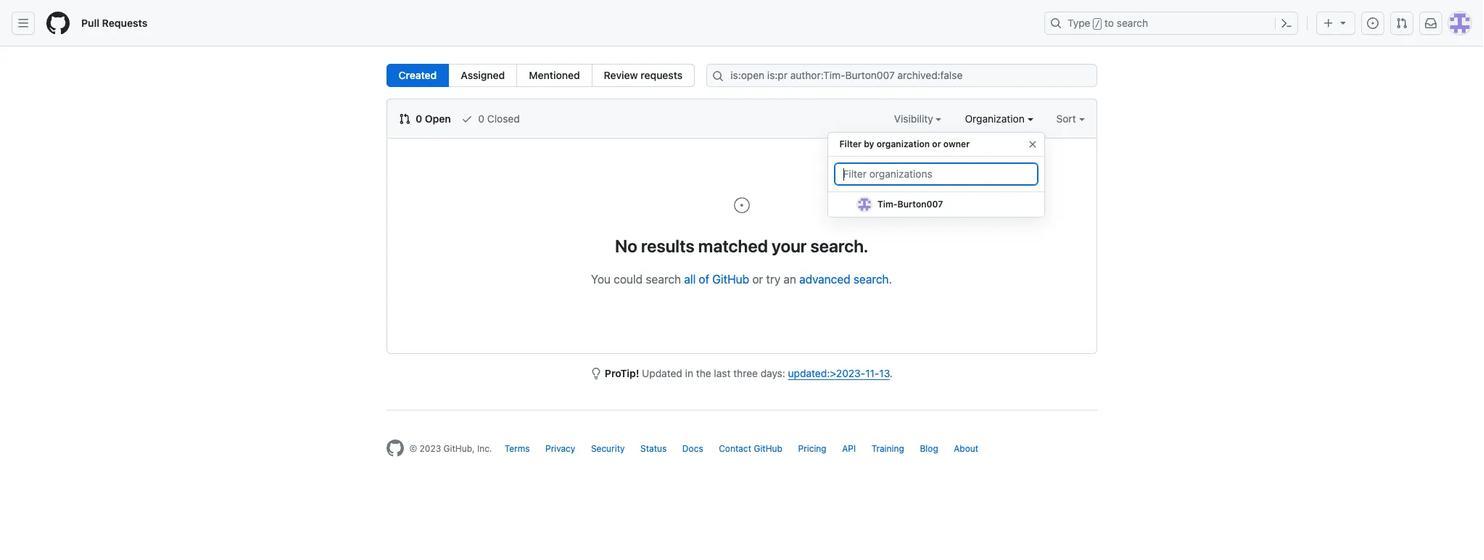 Task type: locate. For each thing, give the bounding box(es) containing it.
to
[[1105, 17, 1114, 29]]

all of github link
[[684, 273, 750, 286]]

terms link
[[505, 443, 530, 454]]

1 vertical spatial issue opened image
[[733, 197, 751, 214]]

.
[[889, 273, 892, 286], [890, 367, 893, 379]]

notifications image
[[1426, 17, 1437, 29]]

search
[[1117, 17, 1149, 29], [646, 273, 681, 286], [854, 273, 889, 286]]

training
[[872, 443, 905, 454]]

search left all
[[646, 273, 681, 286]]

0
[[416, 112, 422, 125], [478, 112, 485, 125]]

1 0 from the left
[[416, 112, 422, 125]]

11-
[[866, 367, 880, 379]]

closed
[[487, 112, 520, 125]]

search right to
[[1117, 17, 1149, 29]]

Search all issues text field
[[707, 64, 1097, 87]]

0 closed link
[[461, 111, 520, 126]]

1 vertical spatial github
[[754, 443, 783, 454]]

close menu image
[[1027, 139, 1039, 150]]

about
[[954, 443, 979, 454]]

filter
[[840, 139, 862, 149]]

three
[[734, 367, 758, 379]]

0 horizontal spatial issue opened image
[[733, 197, 751, 214]]

13
[[880, 367, 890, 379]]

issue opened image
[[1368, 17, 1379, 29], [733, 197, 751, 214]]

1 vertical spatial homepage image
[[386, 440, 404, 457]]

0 open
[[413, 112, 451, 125]]

pricing link
[[798, 443, 827, 454]]

0 vertical spatial or
[[933, 139, 941, 149]]

© 2023 github, inc.
[[410, 443, 492, 454]]

tim-burton007 link
[[828, 192, 1044, 218]]

status
[[641, 443, 667, 454]]

last
[[714, 367, 731, 379]]

©
[[410, 443, 417, 454]]

0 horizontal spatial homepage image
[[46, 12, 70, 35]]

contact
[[719, 443, 752, 454]]

requests
[[641, 69, 683, 81]]

0 horizontal spatial github
[[713, 273, 750, 286]]

check image
[[461, 113, 473, 125]]

issue opened image up no results matched your search.
[[733, 197, 751, 214]]

0 horizontal spatial search
[[646, 273, 681, 286]]

advanced
[[800, 273, 851, 286]]

organization button
[[965, 111, 1034, 126]]

api
[[842, 443, 856, 454]]

2 0 from the left
[[478, 112, 485, 125]]

pull requests
[[81, 17, 148, 29]]

security link
[[591, 443, 625, 454]]

homepage image left "pull"
[[46, 12, 70, 35]]

or
[[933, 139, 941, 149], [753, 273, 763, 286]]

git pull request image
[[399, 113, 410, 125]]

tim-
[[878, 199, 898, 210]]

advanced search link
[[800, 273, 889, 286]]

pricing
[[798, 443, 827, 454]]

0 vertical spatial homepage image
[[46, 12, 70, 35]]

pull requests element
[[386, 64, 695, 87]]

filter by organization or owner
[[840, 139, 970, 149]]

days:
[[761, 367, 786, 379]]

terms
[[505, 443, 530, 454]]

filter by organization menu
[[827, 126, 1045, 229]]

. right advanced
[[889, 273, 892, 286]]

github right the of
[[713, 273, 750, 286]]

git pull request image
[[1397, 17, 1408, 29]]

Issues search field
[[707, 64, 1097, 87]]

mentioned link
[[517, 64, 593, 87]]

training link
[[872, 443, 905, 454]]

or left "try"
[[753, 273, 763, 286]]

0 right git pull request icon
[[416, 112, 422, 125]]

no results matched your search.
[[615, 236, 869, 256]]

homepage image left the ©
[[386, 440, 404, 457]]

no
[[615, 236, 638, 256]]

triangle down image
[[1338, 17, 1349, 28]]

blog
[[920, 443, 939, 454]]

0 closed
[[476, 112, 520, 125]]

1 horizontal spatial 0
[[478, 112, 485, 125]]

1 horizontal spatial search
[[854, 273, 889, 286]]

0 horizontal spatial 0
[[416, 112, 422, 125]]

0 inside 'link'
[[478, 112, 485, 125]]

0 open link
[[399, 111, 451, 126]]

search image
[[713, 70, 724, 82]]

docs link
[[683, 443, 704, 454]]

0 horizontal spatial or
[[753, 273, 763, 286]]

homepage image
[[46, 12, 70, 35], [386, 440, 404, 457]]

github right the contact
[[754, 443, 783, 454]]

1 horizontal spatial or
[[933, 139, 941, 149]]

1 horizontal spatial issue opened image
[[1368, 17, 1379, 29]]

1 horizontal spatial homepage image
[[386, 440, 404, 457]]

footer
[[375, 410, 1109, 493]]

privacy link
[[546, 443, 576, 454]]

pull
[[81, 17, 99, 29]]

search down the search.
[[854, 273, 889, 286]]

protip! updated in the last three days: updated:>2023-11-13 .
[[605, 367, 893, 379]]

issue opened image left git pull request image
[[1368, 17, 1379, 29]]

or left owner
[[933, 139, 941, 149]]

github
[[713, 273, 750, 286], [754, 443, 783, 454]]

mentioned
[[529, 69, 580, 81]]

0 for closed
[[478, 112, 485, 125]]

protip!
[[605, 367, 639, 379]]

0 right check icon on the top left of page
[[478, 112, 485, 125]]

. right 11-
[[890, 367, 893, 379]]

0 vertical spatial .
[[889, 273, 892, 286]]



Task type: vqa. For each thing, say whether or not it's contained in the screenshot.
deletions
no



Task type: describe. For each thing, give the bounding box(es) containing it.
review requests
[[604, 69, 683, 81]]

updated:>2023-
[[788, 367, 866, 379]]

you
[[591, 273, 611, 286]]

0 vertical spatial issue opened image
[[1368, 17, 1379, 29]]

all
[[684, 273, 696, 286]]

docs
[[683, 443, 704, 454]]

0 vertical spatial github
[[713, 273, 750, 286]]

api link
[[842, 443, 856, 454]]

assigned
[[461, 69, 505, 81]]

could
[[614, 273, 643, 286]]

by
[[864, 139, 875, 149]]

requests
[[102, 17, 148, 29]]

try
[[766, 273, 781, 286]]

contact github link
[[719, 443, 783, 454]]

your
[[772, 236, 807, 256]]

updated
[[642, 367, 683, 379]]

review
[[604, 69, 638, 81]]

owner
[[944, 139, 970, 149]]

privacy
[[546, 443, 576, 454]]

organization
[[877, 139, 930, 149]]

status link
[[641, 443, 667, 454]]

sort
[[1057, 112, 1076, 125]]

in
[[685, 367, 694, 379]]

/
[[1095, 19, 1101, 29]]

visibility button
[[894, 111, 942, 126]]

blog link
[[920, 443, 939, 454]]

updated:>2023-11-13 link
[[788, 367, 890, 379]]

results
[[641, 236, 695, 256]]

visibility
[[894, 112, 936, 125]]

command palette image
[[1281, 17, 1293, 29]]

of
[[699, 273, 710, 286]]

or inside menu
[[933, 139, 941, 149]]

tim-burton007
[[878, 199, 943, 210]]

matched
[[699, 236, 768, 256]]

an
[[784, 273, 797, 286]]

burton007
[[898, 199, 943, 210]]

organization
[[965, 112, 1028, 125]]

1 vertical spatial .
[[890, 367, 893, 379]]

sort button
[[1057, 111, 1085, 126]]

2 horizontal spatial search
[[1117, 17, 1149, 29]]

about link
[[954, 443, 979, 454]]

@tim burton007 image
[[857, 197, 872, 212]]

you could search all of github or try an advanced search .
[[591, 273, 892, 286]]

1 horizontal spatial github
[[754, 443, 783, 454]]

type
[[1068, 17, 1091, 29]]

type / to search
[[1068, 17, 1149, 29]]

github,
[[444, 443, 475, 454]]

assigned link
[[449, 64, 518, 87]]

inc.
[[477, 443, 492, 454]]

plus image
[[1323, 17, 1335, 29]]

review requests link
[[592, 64, 695, 87]]

light bulb image
[[591, 368, 602, 379]]

footer containing © 2023 github, inc.
[[375, 410, 1109, 493]]

the
[[696, 367, 711, 379]]

contact github
[[719, 443, 783, 454]]

open
[[425, 112, 451, 125]]

search.
[[811, 236, 869, 256]]

0 for open
[[416, 112, 422, 125]]

2023
[[420, 443, 441, 454]]

security
[[591, 443, 625, 454]]

Filter organizations text field
[[834, 163, 1039, 186]]

1 vertical spatial or
[[753, 273, 763, 286]]



